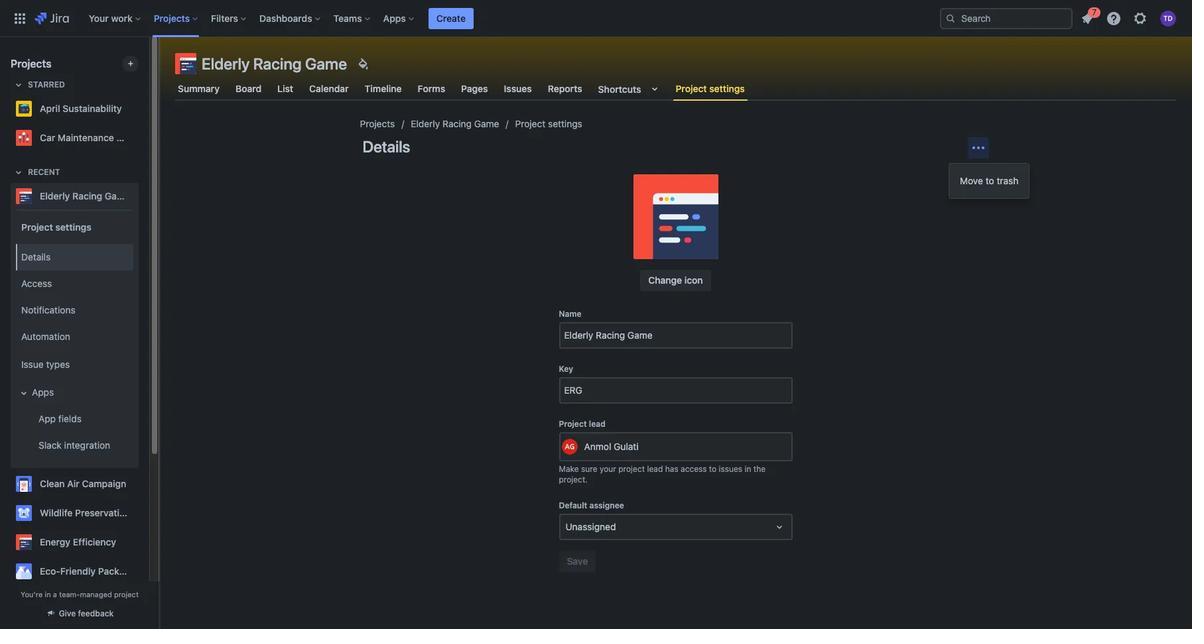 Task type: vqa. For each thing, say whether or not it's contained in the screenshot.
Payton Hansen icon
no



Task type: describe. For each thing, give the bounding box(es) containing it.
apps inside popup button
[[383, 12, 406, 24]]

1 horizontal spatial elderly racing game link
[[411, 116, 499, 132]]

energy efficiency
[[40, 537, 116, 548]]

april
[[40, 103, 60, 114]]

recent
[[28, 167, 60, 177]]

board link
[[233, 77, 264, 101]]

move
[[960, 175, 983, 186]]

car maintenance education link
[[11, 125, 160, 151]]

issues link
[[501, 77, 535, 101]]

calendar link
[[307, 77, 351, 101]]

2 vertical spatial elderly racing game
[[40, 190, 130, 202]]

april sustainability link
[[11, 96, 133, 122]]

issue
[[21, 359, 44, 370]]

Name field
[[560, 324, 791, 348]]

maintenance
[[58, 132, 114, 143]]

filters
[[211, 12, 238, 24]]

Search field
[[940, 8, 1073, 29]]

has
[[665, 464, 679, 474]]

issues
[[719, 464, 743, 474]]

project inside tab list
[[676, 83, 707, 94]]

forms
[[418, 83, 445, 94]]

list
[[277, 83, 293, 94]]

gulati
[[614, 441, 639, 453]]

1 vertical spatial settings
[[548, 118, 583, 129]]

slack integration
[[38, 440, 110, 451]]

trash
[[997, 175, 1019, 186]]

0 horizontal spatial settings
[[55, 221, 91, 233]]

collapse recent projects image
[[11, 165, 27, 180]]

add to starred image for packaging
[[135, 564, 151, 580]]

move to trash
[[960, 175, 1019, 186]]

wildlife preservation link
[[11, 500, 133, 527]]

air
[[67, 478, 80, 490]]

default assignee
[[559, 501, 624, 511]]

timeline link
[[362, 77, 405, 101]]

the
[[754, 464, 766, 474]]

you're
[[21, 591, 43, 599]]

to inside make sure your project lead has access to issues in the project.
[[709, 464, 717, 474]]

tab list containing project settings
[[167, 77, 1184, 101]]

project lead
[[559, 419, 606, 429]]

sustainability
[[63, 103, 122, 114]]

move to trash button
[[950, 168, 1030, 194]]

create button
[[429, 8, 474, 29]]

0 vertical spatial project settings
[[676, 83, 745, 94]]

automation link
[[16, 324, 133, 350]]

0 horizontal spatial elderly racing game link
[[11, 183, 133, 210]]

calendar
[[309, 83, 349, 94]]

expand image
[[16, 386, 32, 401]]

anmol
[[584, 441, 611, 453]]

projects for projects link
[[360, 118, 395, 129]]

clean air campaign link
[[11, 471, 133, 498]]

energy
[[40, 537, 70, 548]]

more image
[[970, 140, 986, 156]]

types
[[46, 359, 70, 370]]

dashboards
[[260, 12, 312, 24]]

automation
[[21, 331, 70, 342]]

2 horizontal spatial elderly
[[411, 118, 440, 129]]

slack
[[38, 440, 62, 451]]

2 vertical spatial game
[[105, 190, 130, 202]]

projects link
[[360, 116, 395, 132]]

packaging
[[98, 566, 143, 577]]

app fields
[[38, 413, 82, 424]]

change
[[649, 275, 682, 286]]

issue types
[[21, 359, 70, 370]]

give
[[59, 609, 76, 619]]

shortcuts button
[[596, 77, 665, 101]]

notifications link
[[16, 297, 133, 324]]

1 vertical spatial projects
[[11, 58, 51, 70]]

1 horizontal spatial game
[[305, 54, 347, 73]]

lead inside make sure your project lead has access to issues in the project.
[[647, 464, 663, 474]]

project inside make sure your project lead has access to issues in the project.
[[619, 464, 645, 474]]

icon
[[685, 275, 703, 286]]

reports
[[548, 83, 582, 94]]

clean air campaign
[[40, 478, 126, 490]]

sidebar navigation image
[[145, 53, 174, 80]]

education
[[116, 132, 160, 143]]

1 vertical spatial elderly racing game
[[411, 118, 499, 129]]

project down issues link
[[515, 118, 546, 129]]

unassigned
[[566, 522, 616, 533]]

apps button
[[379, 8, 419, 29]]

pages link
[[459, 77, 491, 101]]

projects for projects popup button
[[154, 12, 190, 24]]

1 vertical spatial racing
[[443, 118, 472, 129]]

2 add to starred image from the top
[[135, 535, 151, 551]]

add to starred image for game
[[135, 188, 151, 204]]

car
[[40, 132, 55, 143]]

reports link
[[545, 77, 585, 101]]

0 horizontal spatial project settings
[[21, 221, 91, 233]]

project up anmol gulati image
[[559, 419, 587, 429]]

primary element
[[8, 0, 940, 37]]

make sure your project lead has access to issues in the project.
[[559, 464, 766, 485]]

your
[[89, 12, 109, 24]]

assignee
[[590, 501, 624, 511]]

give feedback button
[[38, 603, 122, 625]]

your work
[[89, 12, 133, 24]]

campaign
[[82, 478, 126, 490]]

0 horizontal spatial lead
[[589, 419, 606, 429]]

access
[[681, 464, 707, 474]]

set background color image
[[355, 56, 371, 72]]

filters button
[[207, 8, 252, 29]]

wildlife preservation
[[40, 508, 130, 519]]

friendly
[[60, 566, 96, 577]]

list link
[[275, 77, 296, 101]]

create project image
[[125, 58, 136, 69]]

key
[[559, 364, 573, 374]]

details link
[[16, 244, 133, 271]]



Task type: locate. For each thing, give the bounding box(es) containing it.
elderly racing game link down recent
[[11, 183, 133, 210]]

issues
[[504, 83, 532, 94]]

0 vertical spatial elderly
[[202, 54, 250, 73]]

1 vertical spatial add to starred image
[[135, 506, 151, 522]]

details down projects link
[[363, 137, 410, 156]]

1 horizontal spatial racing
[[253, 54, 302, 73]]

racing down car maintenance education link
[[72, 190, 102, 202]]

1 horizontal spatial lead
[[647, 464, 663, 474]]

2 vertical spatial racing
[[72, 190, 102, 202]]

elderly racing game down 'pages' link
[[411, 118, 499, 129]]

in
[[745, 464, 751, 474], [45, 591, 51, 599]]

0 vertical spatial racing
[[253, 54, 302, 73]]

1 vertical spatial in
[[45, 591, 51, 599]]

add to starred image for wildlife preservation
[[135, 506, 151, 522]]

2 horizontal spatial projects
[[360, 118, 395, 129]]

0 vertical spatial project
[[619, 464, 645, 474]]

2 horizontal spatial settings
[[710, 83, 745, 94]]

in left the
[[745, 464, 751, 474]]

notifications
[[21, 304, 75, 316]]

project avatar image
[[633, 175, 718, 259]]

a
[[53, 591, 57, 599]]

0 horizontal spatial game
[[105, 190, 130, 202]]

to inside button
[[986, 175, 994, 186]]

0 vertical spatial settings
[[710, 83, 745, 94]]

anmol gulati image
[[562, 439, 578, 455]]

game down 'pages' link
[[474, 118, 499, 129]]

in inside make sure your project lead has access to issues in the project.
[[745, 464, 751, 474]]

add to starred image right campaign
[[135, 476, 151, 492]]

april sustainability
[[40, 103, 122, 114]]

2 horizontal spatial game
[[474, 118, 499, 129]]

group containing details
[[13, 240, 133, 463]]

lead left has
[[647, 464, 663, 474]]

game
[[305, 54, 347, 73], [474, 118, 499, 129], [105, 190, 130, 202]]

0 vertical spatial to
[[986, 175, 994, 186]]

project down gulati
[[619, 464, 645, 474]]

access
[[21, 278, 52, 289]]

shortcuts
[[598, 83, 641, 95]]

add to starred image right preservation
[[135, 506, 151, 522]]

projects button
[[150, 8, 203, 29]]

project right shortcuts dropdown button
[[676, 83, 707, 94]]

remove from starred image
[[135, 101, 151, 117]]

settings
[[710, 83, 745, 94], [548, 118, 583, 129], [55, 221, 91, 233]]

0 vertical spatial details
[[363, 137, 410, 156]]

starred
[[28, 80, 65, 90]]

dashboards button
[[256, 8, 326, 29]]

0 horizontal spatial elderly
[[40, 190, 70, 202]]

1 horizontal spatial settings
[[548, 118, 583, 129]]

group containing project settings
[[13, 210, 133, 467]]

change icon
[[649, 275, 703, 286]]

efficiency
[[73, 537, 116, 548]]

1 horizontal spatial apps
[[383, 12, 406, 24]]

projects
[[154, 12, 190, 24], [11, 58, 51, 70], [360, 118, 395, 129]]

projects inside popup button
[[154, 12, 190, 24]]

2 vertical spatial elderly
[[40, 190, 70, 202]]

2 horizontal spatial racing
[[443, 118, 472, 129]]

eco-friendly packaging link
[[11, 559, 143, 585]]

0 vertical spatial add to starred image
[[135, 188, 151, 204]]

add to starred image
[[135, 188, 151, 204], [135, 535, 151, 551], [135, 564, 151, 580]]

apps right teams dropdown button
[[383, 12, 406, 24]]

0 vertical spatial projects
[[154, 12, 190, 24]]

create
[[437, 12, 466, 24]]

elderly down forms link
[[411, 118, 440, 129]]

slack integration link
[[24, 433, 133, 459]]

1 horizontal spatial project settings
[[515, 118, 583, 129]]

apps inside button
[[32, 387, 54, 398]]

0 vertical spatial elderly racing game link
[[411, 116, 499, 132]]

sure
[[581, 464, 598, 474]]

name
[[559, 309, 582, 319]]

apps button
[[16, 380, 133, 406]]

2 horizontal spatial project settings
[[676, 83, 745, 94]]

Key field
[[560, 379, 791, 403]]

project down packaging
[[114, 591, 139, 599]]

1 vertical spatial project
[[114, 591, 139, 599]]

apps
[[383, 12, 406, 24], [32, 387, 54, 398]]

details up access
[[21, 251, 51, 263]]

app
[[38, 413, 56, 424]]

managed
[[80, 591, 112, 599]]

give feedback
[[59, 609, 114, 619]]

fields
[[58, 413, 82, 424]]

add to starred image
[[135, 476, 151, 492], [135, 506, 151, 522]]

make
[[559, 464, 579, 474]]

2 vertical spatial projects
[[360, 118, 395, 129]]

change icon button
[[641, 270, 711, 291]]

1 vertical spatial project settings
[[515, 118, 583, 129]]

elderly racing game link down 'pages' link
[[411, 116, 499, 132]]

car maintenance education
[[40, 132, 160, 143]]

elderly down recent
[[40, 190, 70, 202]]

feedback
[[78, 609, 114, 619]]

timeline
[[365, 83, 402, 94]]

racing up "list"
[[253, 54, 302, 73]]

lead up anmol
[[589, 419, 606, 429]]

elderly racing game
[[202, 54, 347, 73], [411, 118, 499, 129], [40, 190, 130, 202]]

0 vertical spatial game
[[305, 54, 347, 73]]

you're in a team-managed project
[[21, 591, 139, 599]]

board
[[236, 83, 262, 94]]

your profile and settings image
[[1161, 10, 1177, 26]]

open image
[[771, 520, 787, 535]]

Default assignee text field
[[566, 521, 568, 534]]

projects down timeline link
[[360, 118, 395, 129]]

access link
[[16, 271, 133, 297]]

0 horizontal spatial projects
[[11, 58, 51, 70]]

1 horizontal spatial to
[[986, 175, 994, 186]]

pages
[[461, 83, 488, 94]]

1 add to starred image from the top
[[135, 476, 151, 492]]

0 horizontal spatial project
[[114, 591, 139, 599]]

wildlife
[[40, 508, 73, 519]]

0 vertical spatial elderly racing game
[[202, 54, 347, 73]]

1 vertical spatial game
[[474, 118, 499, 129]]

7
[[1092, 7, 1097, 17]]

banner
[[0, 0, 1192, 37]]

group
[[13, 210, 133, 467], [13, 240, 133, 463]]

2 group from the top
[[13, 240, 133, 463]]

1 vertical spatial add to starred image
[[135, 535, 151, 551]]

racing
[[253, 54, 302, 73], [443, 118, 472, 129], [72, 190, 102, 202]]

eco-
[[40, 566, 60, 577]]

elderly
[[202, 54, 250, 73], [411, 118, 440, 129], [40, 190, 70, 202]]

remove from starred image
[[135, 130, 151, 146]]

clean
[[40, 478, 65, 490]]

2 horizontal spatial elderly racing game
[[411, 118, 499, 129]]

appswitcher icon image
[[12, 10, 28, 26]]

settings image
[[1133, 10, 1149, 26]]

projects right work
[[154, 12, 190, 24]]

0 horizontal spatial apps
[[32, 387, 54, 398]]

your
[[600, 464, 616, 474]]

elderly racing game down recent
[[40, 190, 130, 202]]

search image
[[946, 13, 956, 24]]

lead
[[589, 419, 606, 429], [647, 464, 663, 474]]

teams button
[[330, 8, 375, 29]]

0 vertical spatial in
[[745, 464, 751, 474]]

jira image
[[35, 10, 69, 26], [35, 10, 69, 26]]

project inside group
[[21, 221, 53, 233]]

projects up collapse starred projects icon
[[11, 58, 51, 70]]

1 vertical spatial details
[[21, 251, 51, 263]]

to left issues
[[709, 464, 717, 474]]

3 add to starred image from the top
[[135, 564, 151, 580]]

forms link
[[415, 77, 448, 101]]

1 vertical spatial elderly racing game link
[[11, 183, 133, 210]]

1 vertical spatial apps
[[32, 387, 54, 398]]

1 add to starred image from the top
[[135, 188, 151, 204]]

your work button
[[85, 8, 146, 29]]

1 horizontal spatial projects
[[154, 12, 190, 24]]

0 horizontal spatial to
[[709, 464, 717, 474]]

work
[[111, 12, 133, 24]]

to
[[986, 175, 994, 186], [709, 464, 717, 474]]

project.
[[559, 475, 588, 485]]

apps up "app"
[[32, 387, 54, 398]]

0 vertical spatial add to starred image
[[135, 476, 151, 492]]

in left the "a"
[[45, 591, 51, 599]]

0 horizontal spatial in
[[45, 591, 51, 599]]

1 vertical spatial elderly
[[411, 118, 440, 129]]

1 vertical spatial lead
[[647, 464, 663, 474]]

1 vertical spatial to
[[709, 464, 717, 474]]

game down car maintenance education
[[105, 190, 130, 202]]

2 vertical spatial project settings
[[21, 221, 91, 233]]

elderly up board
[[202, 54, 250, 73]]

1 horizontal spatial in
[[745, 464, 751, 474]]

1 horizontal spatial details
[[363, 137, 410, 156]]

help image
[[1106, 10, 1122, 26]]

racing down 'pages' link
[[443, 118, 472, 129]]

summary
[[178, 83, 220, 94]]

notifications image
[[1080, 10, 1096, 26]]

2 vertical spatial add to starred image
[[135, 564, 151, 580]]

0 vertical spatial lead
[[589, 419, 606, 429]]

1 horizontal spatial project
[[619, 464, 645, 474]]

team-
[[59, 591, 80, 599]]

project
[[676, 83, 707, 94], [515, 118, 546, 129], [21, 221, 53, 233], [559, 419, 587, 429]]

0 horizontal spatial elderly racing game
[[40, 190, 130, 202]]

1 horizontal spatial elderly racing game
[[202, 54, 347, 73]]

details
[[363, 137, 410, 156], [21, 251, 51, 263]]

2 add to starred image from the top
[[135, 506, 151, 522]]

project up details link
[[21, 221, 53, 233]]

1 horizontal spatial elderly
[[202, 54, 250, 73]]

add to starred image for clean air campaign
[[135, 476, 151, 492]]

summary link
[[175, 77, 222, 101]]

elderly racing game up "list"
[[202, 54, 347, 73]]

0 horizontal spatial racing
[[72, 190, 102, 202]]

collapse starred projects image
[[11, 77, 27, 93]]

to left trash
[[986, 175, 994, 186]]

1 group from the top
[[13, 210, 133, 467]]

0 vertical spatial apps
[[383, 12, 406, 24]]

game up the calendar
[[305, 54, 347, 73]]

preservation
[[75, 508, 130, 519]]

banner containing your work
[[0, 0, 1192, 37]]

tab list
[[167, 77, 1184, 101]]

0 horizontal spatial details
[[21, 251, 51, 263]]

default
[[559, 501, 587, 511]]

issue types link
[[16, 350, 133, 380]]

2 vertical spatial settings
[[55, 221, 91, 233]]



